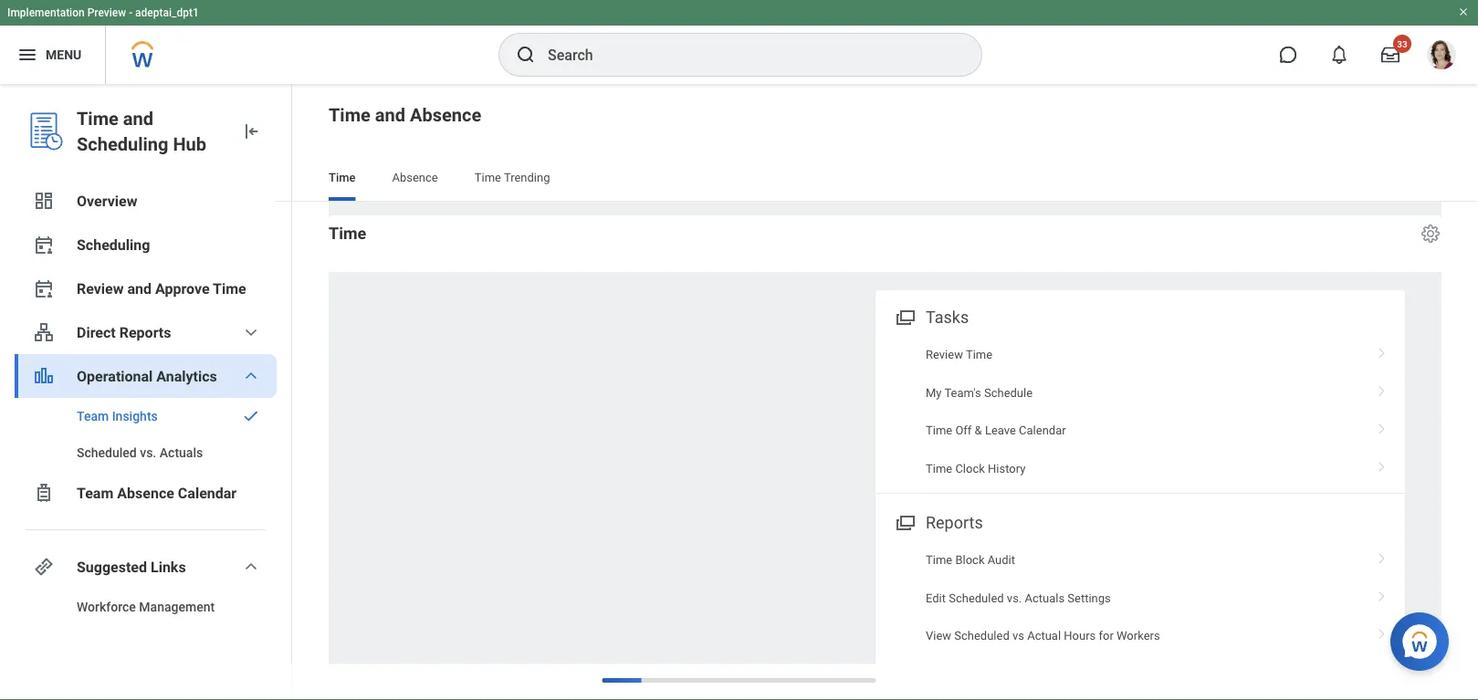 Task type: locate. For each thing, give the bounding box(es) containing it.
time clock history link
[[876, 450, 1405, 487]]

overview link
[[15, 179, 277, 223]]

absence down scheduled vs. actuals link
[[117, 484, 174, 502]]

33 button
[[1371, 35, 1412, 75]]

direct reports
[[77, 324, 171, 341]]

1 horizontal spatial reports
[[926, 513, 983, 533]]

list for tasks
[[876, 336, 1405, 487]]

1 chevron right image from the top
[[1371, 417, 1394, 436]]

chevron down small image right links
[[240, 556, 262, 578]]

calendar user solid image up view team icon
[[33, 278, 55, 300]]

operational analytics
[[77, 368, 217, 385]]

for
[[1099, 629, 1114, 643]]

check image
[[240, 407, 262, 426]]

2 vertical spatial scheduled
[[954, 629, 1010, 643]]

time and absence
[[329, 104, 481, 126]]

calendar user solid image
[[33, 234, 55, 256], [33, 278, 55, 300]]

calendar user solid image inside review and approve time 'link'
[[33, 278, 55, 300]]

scheduling down overview
[[77, 236, 150, 253]]

suggested
[[77, 558, 147, 576]]

menu
[[46, 47, 81, 62]]

settings
[[1068, 591, 1111, 605]]

calendar user solid image for review and approve time
[[33, 278, 55, 300]]

1 vertical spatial chevron down small image
[[240, 556, 262, 578]]

0 vertical spatial reports
[[119, 324, 171, 341]]

1 vertical spatial calendar
[[178, 484, 237, 502]]

2 vertical spatial chevron right image
[[1371, 585, 1394, 603]]

absence down time and absence
[[392, 170, 438, 184]]

workforce
[[77, 599, 136, 615]]

chevron down small image inside suggested links dropdown button
[[240, 556, 262, 578]]

0 horizontal spatial calendar
[[178, 484, 237, 502]]

chevron right image inside time off & leave calendar link
[[1371, 417, 1394, 436]]

chevron right image inside view scheduled vs actual hours for workers "link"
[[1371, 622, 1394, 641]]

reports
[[119, 324, 171, 341], [926, 513, 983, 533]]

leave
[[985, 424, 1016, 437]]

chevron down small image up chevron down small image
[[240, 321, 262, 343]]

calendar user solid image for scheduling
[[33, 234, 55, 256]]

menu button
[[0, 26, 105, 84]]

2 vertical spatial absence
[[117, 484, 174, 502]]

calendar
[[1019, 424, 1066, 437], [178, 484, 237, 502]]

review time link
[[876, 336, 1405, 374]]

scheduled down team insights
[[77, 445, 137, 460]]

chevron right image for history
[[1371, 455, 1394, 473]]

review and approve time
[[77, 280, 246, 297]]

0 horizontal spatial review
[[77, 280, 124, 297]]

scheduled vs. actuals
[[77, 445, 203, 460]]

3 chevron right image from the top
[[1371, 585, 1394, 603]]

and for scheduling
[[123, 108, 153, 129]]

team inside team absence calendar link
[[77, 484, 113, 502]]

reports up block on the bottom
[[926, 513, 983, 533]]

0 vertical spatial list
[[876, 336, 1405, 487]]

0 vertical spatial review
[[77, 280, 124, 297]]

2 list from the top
[[876, 541, 1405, 655]]

implementation
[[7, 6, 85, 19]]

workers
[[1117, 629, 1160, 643]]

list containing time block audit
[[876, 541, 1405, 655]]

0 vertical spatial calendar user solid image
[[33, 234, 55, 256]]

operational analytics element
[[15, 398, 277, 471]]

1 vertical spatial team
[[77, 484, 113, 502]]

actual
[[1027, 629, 1061, 643]]

scheduling up overview
[[77, 133, 168, 155]]

team right task timeoff image
[[77, 484, 113, 502]]

review down tasks
[[926, 348, 963, 362]]

actuals up actual
[[1025, 591, 1065, 605]]

overview
[[77, 192, 137, 210]]

0 vertical spatial calendar
[[1019, 424, 1066, 437]]

calendar user solid image down dashboard image
[[33, 234, 55, 256]]

1 vertical spatial absence
[[392, 170, 438, 184]]

calendar user solid image inside 'scheduling' link
[[33, 234, 55, 256]]

view
[[926, 629, 952, 643]]

vs.
[[140, 445, 156, 460], [1007, 591, 1022, 605]]

0 vertical spatial actuals
[[160, 445, 203, 460]]

time trending
[[475, 170, 550, 184]]

close environment banner image
[[1458, 6, 1469, 17]]

0 horizontal spatial actuals
[[160, 445, 203, 460]]

1 horizontal spatial review
[[926, 348, 963, 362]]

and inside "time and scheduling hub"
[[123, 108, 153, 129]]

absence inside navigation pane "region"
[[117, 484, 174, 502]]

time and scheduling hub element
[[77, 106, 226, 157]]

0 vertical spatial scheduled
[[77, 445, 137, 460]]

list
[[876, 336, 1405, 487], [876, 541, 1405, 655]]

0 vertical spatial chevron right image
[[1371, 417, 1394, 436]]

review up direct
[[77, 280, 124, 297]]

chevron right image inside my team's schedule link
[[1371, 379, 1394, 398]]

list for reports
[[876, 541, 1405, 655]]

chevron down small image
[[240, 321, 262, 343], [240, 556, 262, 578]]

0 horizontal spatial vs.
[[140, 445, 156, 460]]

0 horizontal spatial reports
[[119, 324, 171, 341]]

1 team from the top
[[77, 409, 109, 424]]

view team image
[[33, 321, 55, 343]]

chevron right image inside time block audit link
[[1371, 547, 1394, 565]]

team inside team insights link
[[77, 409, 109, 424]]

1 vertical spatial list
[[876, 541, 1405, 655]]

1 vertical spatial chevron right image
[[1371, 547, 1394, 565]]

4 chevron right image from the top
[[1371, 622, 1394, 641]]

chevron right image inside edit scheduled vs. actuals settings link
[[1371, 585, 1394, 603]]

2 calendar user solid image from the top
[[33, 278, 55, 300]]

scheduling inside "time and scheduling hub"
[[77, 133, 168, 155]]

scheduled for view
[[954, 629, 1010, 643]]

calendar inside navigation pane "region"
[[178, 484, 237, 502]]

0 vertical spatial chevron down small image
[[240, 321, 262, 343]]

inbox large image
[[1382, 46, 1400, 64]]

1 scheduling from the top
[[77, 133, 168, 155]]

1 vertical spatial review
[[926, 348, 963, 362]]

review and approve time link
[[15, 267, 277, 310]]

33
[[1397, 38, 1408, 49]]

calendar down scheduled vs. actuals link
[[178, 484, 237, 502]]

scheduled down time block audit
[[949, 591, 1004, 605]]

1 horizontal spatial calendar
[[1019, 424, 1066, 437]]

0 vertical spatial absence
[[410, 104, 481, 126]]

chart image
[[33, 365, 55, 387]]

scheduling
[[77, 133, 168, 155], [77, 236, 150, 253]]

chevron right image inside time clock history link
[[1371, 455, 1394, 473]]

scheduled for edit
[[949, 591, 1004, 605]]

0 vertical spatial scheduling
[[77, 133, 168, 155]]

actuals up "team absence calendar"
[[160, 445, 203, 460]]

1 vertical spatial scheduled
[[949, 591, 1004, 605]]

review
[[77, 280, 124, 297], [926, 348, 963, 362]]

team
[[77, 409, 109, 424], [77, 484, 113, 502]]

2 team from the top
[[77, 484, 113, 502]]

and inside review and approve time 'link'
[[127, 280, 152, 297]]

time block audit link
[[876, 541, 1405, 579]]

reports up operational analytics dropdown button at left bottom
[[119, 324, 171, 341]]

1 vertical spatial calendar user solid image
[[33, 278, 55, 300]]

1 chevron right image from the top
[[1371, 342, 1394, 360]]

2 chevron right image from the top
[[1371, 379, 1394, 398]]

actuals
[[160, 445, 203, 460], [1025, 591, 1065, 605]]

scheduled
[[77, 445, 137, 460], [949, 591, 1004, 605], [954, 629, 1010, 643]]

review inside 'link'
[[77, 280, 124, 297]]

vs. inside operational analytics "element"
[[140, 445, 156, 460]]

2 chevron down small image from the top
[[240, 556, 262, 578]]

team absence calendar
[[77, 484, 237, 502]]

-
[[129, 6, 132, 19]]

2 scheduling from the top
[[77, 236, 150, 253]]

3 chevron right image from the top
[[1371, 455, 1394, 473]]

management
[[139, 599, 215, 615]]

chevron right image for calendar
[[1371, 417, 1394, 436]]

vs. up vs
[[1007, 591, 1022, 605]]

1 calendar user solid image from the top
[[33, 234, 55, 256]]

team left insights at bottom
[[77, 409, 109, 424]]

menu banner
[[0, 0, 1478, 84]]

0 vertical spatial team
[[77, 409, 109, 424]]

and for approve
[[127, 280, 152, 297]]

absence up time trending
[[410, 104, 481, 126]]

1 vertical spatial actuals
[[1025, 591, 1065, 605]]

tab list
[[310, 157, 1460, 201]]

1 vertical spatial vs.
[[1007, 591, 1022, 605]]

workforce management
[[77, 599, 215, 615]]

vs. down team insights link
[[140, 445, 156, 460]]

menu group image
[[892, 509, 917, 534]]

1 horizontal spatial actuals
[[1025, 591, 1065, 605]]

scheduled inside "link"
[[954, 629, 1010, 643]]

suggested links
[[77, 558, 186, 576]]

reports inside dropdown button
[[119, 324, 171, 341]]

list containing review time
[[876, 336, 1405, 487]]

direct reports button
[[15, 310, 277, 354]]

calendar right leave
[[1019, 424, 1066, 437]]

time
[[329, 104, 371, 126], [77, 108, 119, 129], [329, 170, 356, 184], [475, 170, 501, 184], [329, 224, 366, 243], [213, 280, 246, 297], [966, 348, 993, 362], [926, 424, 953, 437], [926, 461, 953, 475], [926, 553, 953, 567]]

0 vertical spatial vs.
[[140, 445, 156, 460]]

1 vertical spatial reports
[[926, 513, 983, 533]]

hours
[[1064, 629, 1096, 643]]

chevron right image
[[1371, 417, 1394, 436], [1371, 547, 1394, 565], [1371, 585, 1394, 603]]

time clock history
[[926, 461, 1026, 475]]

absence
[[410, 104, 481, 126], [392, 170, 438, 184], [117, 484, 174, 502]]

2 chevron right image from the top
[[1371, 547, 1394, 565]]

direct
[[77, 324, 116, 341]]

my
[[926, 386, 942, 400]]

time off & leave calendar link
[[876, 412, 1405, 450]]

1 vertical spatial scheduling
[[77, 236, 150, 253]]

view scheduled vs actual hours for workers
[[926, 629, 1160, 643]]

scheduled left vs
[[954, 629, 1010, 643]]

and
[[375, 104, 405, 126], [123, 108, 153, 129], [127, 280, 152, 297]]

configure this page image
[[1420, 223, 1442, 245]]

1 list from the top
[[876, 336, 1405, 487]]

chevron right image
[[1371, 342, 1394, 360], [1371, 379, 1394, 398], [1371, 455, 1394, 473], [1371, 622, 1394, 641]]

implementation preview -   adeptai_dpt1
[[7, 6, 199, 19]]

1 chevron down small image from the top
[[240, 321, 262, 343]]



Task type: describe. For each thing, give the bounding box(es) containing it.
edit
[[926, 591, 946, 605]]

menu group image
[[892, 304, 917, 329]]

chevron down small image for links
[[240, 556, 262, 578]]

team's
[[945, 386, 981, 400]]

time inside 'link'
[[213, 280, 246, 297]]

and for absence
[[375, 104, 405, 126]]

Search Workday  search field
[[548, 35, 944, 75]]

operational analytics button
[[15, 354, 277, 398]]

time block audit
[[926, 553, 1015, 567]]

chevron right image for settings
[[1371, 585, 1394, 603]]

justify image
[[16, 44, 38, 66]]

time inside "time and scheduling hub"
[[77, 108, 119, 129]]

transformation import image
[[240, 121, 262, 142]]

links
[[151, 558, 186, 576]]

block
[[955, 553, 985, 567]]

time and scheduling hub
[[77, 108, 206, 155]]

link image
[[33, 556, 55, 578]]

adeptai_dpt1
[[135, 6, 199, 19]]

team for team absence calendar
[[77, 484, 113, 502]]

operational
[[77, 368, 153, 385]]

chevron right image for schedule
[[1371, 379, 1394, 398]]

workforce management link
[[15, 589, 277, 625]]

chevron down small image
[[240, 365, 262, 387]]

dashboard image
[[33, 190, 55, 212]]

chevron right image for vs
[[1371, 622, 1394, 641]]

view scheduled vs actual hours for workers link
[[876, 617, 1405, 655]]

audit
[[988, 553, 1015, 567]]

actuals inside edit scheduled vs. actuals settings link
[[1025, 591, 1065, 605]]

analytics
[[156, 368, 217, 385]]

team for team insights
[[77, 409, 109, 424]]

time off & leave calendar
[[926, 424, 1066, 437]]

chevron down small image for reports
[[240, 321, 262, 343]]

search image
[[515, 44, 537, 66]]

edit scheduled vs. actuals settings
[[926, 591, 1111, 605]]

team insights link
[[15, 398, 277, 435]]

off
[[955, 424, 972, 437]]

&
[[975, 424, 982, 437]]

actuals inside scheduled vs. actuals link
[[160, 445, 203, 460]]

tab list containing time
[[310, 157, 1460, 201]]

suggested links button
[[15, 545, 277, 589]]

schedule
[[984, 386, 1033, 400]]

review for review and approve time
[[77, 280, 124, 297]]

hub
[[173, 133, 206, 155]]

clock
[[955, 461, 985, 475]]

edit scheduled vs. actuals settings link
[[876, 579, 1405, 617]]

notifications large image
[[1330, 46, 1349, 64]]

team insights
[[77, 409, 158, 424]]

review for review time
[[926, 348, 963, 362]]

preview
[[87, 6, 126, 19]]

tasks
[[926, 308, 969, 327]]

task timeoff image
[[33, 482, 55, 504]]

navigation pane region
[[0, 84, 292, 700]]

my team's schedule
[[926, 386, 1033, 400]]

insights
[[112, 409, 158, 424]]

absence inside tab list
[[392, 170, 438, 184]]

team absence calendar link
[[15, 471, 277, 515]]

scheduled inside operational analytics "element"
[[77, 445, 137, 460]]

trending
[[504, 170, 550, 184]]

approve
[[155, 280, 210, 297]]

1 horizontal spatial vs.
[[1007, 591, 1022, 605]]

review time
[[926, 348, 993, 362]]

chevron right image inside review time link
[[1371, 342, 1394, 360]]

scheduled vs. actuals link
[[15, 435, 277, 471]]

profile logan mcneil image
[[1427, 40, 1456, 73]]

history
[[988, 461, 1026, 475]]

my team's schedule link
[[876, 374, 1405, 412]]

scheduling link
[[15, 223, 277, 267]]

vs
[[1013, 629, 1024, 643]]



Task type: vqa. For each thing, say whether or not it's contained in the screenshot.
third cell from the bottom of the page
no



